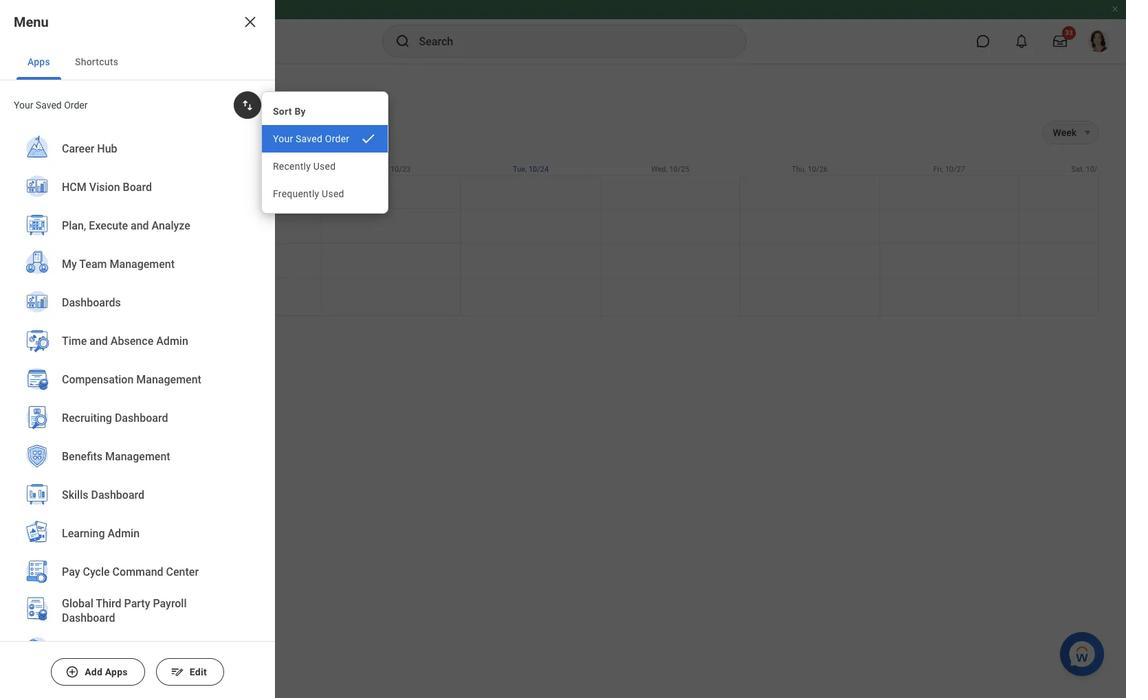 Task type: locate. For each thing, give the bounding box(es) containing it.
jacqueline desjardins
[[109, 254, 149, 274]]

saved
[[36, 100, 62, 111], [296, 133, 323, 144]]

list
[[0, 130, 275, 699]]

benefits management link
[[17, 438, 259, 478]]

time
[[62, 335, 87, 348]]

1 vertical spatial saved
[[296, 133, 323, 144]]

sort image
[[241, 98, 255, 112]]

pay
[[62, 566, 80, 579]]

1 vertical spatial your saved order
[[273, 133, 350, 144]]

your saved order up dashboard icon
[[14, 100, 88, 111]]

task timeoff image
[[14, 287, 30, 303]]

center
[[166, 566, 199, 579]]

pay cycle command center
[[62, 566, 199, 579]]

add apps button
[[51, 659, 145, 687]]

plan, execute and analyze
[[62, 220, 190, 233]]

edit
[[190, 667, 207, 678]]

your right 28,
[[273, 133, 293, 144]]

apps down the menu
[[28, 56, 50, 67]]

management
[[110, 258, 175, 271], [136, 374, 201, 387], [105, 451, 170, 464]]

close environment banner image
[[1112, 5, 1120, 13]]

2 vertical spatial dashboard
[[62, 612, 115, 625]]

my team management
[[62, 258, 175, 271]]

1 vertical spatial dashboard
[[91, 489, 144, 502]]

1 horizontal spatial saved
[[296, 133, 323, 144]]

profile logan mcneil element
[[1080, 26, 1119, 56]]

frequently
[[273, 188, 319, 200]]

benefits management
[[62, 451, 170, 464]]

and
[[131, 220, 149, 233], [90, 335, 108, 348]]

0 vertical spatial saved
[[36, 100, 62, 111]]

logan mcneil link
[[109, 186, 160, 199]]

change selection image
[[239, 80, 255, 96]]

command
[[113, 566, 163, 579]]

shortcuts button
[[64, 44, 129, 80]]

used down your saved order menu item
[[314, 161, 336, 172]]

skills
[[62, 489, 88, 502]]

hcm
[[62, 181, 87, 194]]

recruiting dashboard
[[62, 412, 168, 425]]

2 vertical spatial management
[[105, 451, 170, 464]]

saved up recently used
[[296, 133, 323, 144]]

order inside global navigation dialog
[[64, 100, 88, 111]]

management for benefits management
[[105, 451, 170, 464]]

0 vertical spatial your
[[14, 100, 33, 111]]

apps inside tab list
[[28, 56, 50, 67]]

global navigation dialog
[[0, 0, 275, 699]]

order up the "career" on the top left of the page
[[64, 100, 88, 111]]

your saved order up recently used
[[273, 133, 350, 144]]

0 vertical spatial your saved order
[[14, 100, 88, 111]]

1 horizontal spatial admin
[[156, 335, 188, 348]]

1 vertical spatial absence
[[111, 335, 154, 348]]

your saved order
[[14, 100, 88, 111], [273, 133, 350, 144]]

1 calendar user solid image from the top
[[14, 155, 30, 171]]

plan,
[[62, 220, 86, 233]]

calendar user solid image left hcm
[[14, 188, 30, 204]]

menu
[[262, 98, 388, 208]]

tab list
[[0, 44, 275, 80]]

dashboard
[[115, 412, 168, 425], [91, 489, 144, 502], [62, 612, 115, 625]]

0 horizontal spatial order
[[64, 100, 88, 111]]

0 horizontal spatial your saved order
[[14, 100, 88, 111]]

your
[[14, 100, 33, 111], [273, 133, 293, 144]]

your saved order inside menu item
[[273, 133, 350, 144]]

compensation management link
[[17, 361, 259, 401]]

beth liu link
[[109, 220, 139, 234]]

beth
[[109, 223, 126, 233]]

vision
[[89, 181, 120, 194]]

1 vertical spatial your
[[273, 133, 293, 144]]

1 horizontal spatial and
[[131, 220, 149, 233]]

absence
[[110, 78, 163, 95], [111, 335, 154, 348]]

navigation pane region
[[0, 63, 44, 699]]

dashboard for skills dashboard
[[91, 489, 144, 502]]

add apps
[[85, 667, 128, 678]]

dashboard down 'benefits management'
[[91, 489, 144, 502]]

absence inside global navigation dialog
[[111, 335, 154, 348]]

my
[[62, 258, 77, 271]]

hcm vision board link
[[17, 169, 259, 208]]

0 vertical spatial order
[[64, 100, 88, 111]]

0 horizontal spatial admin
[[108, 528, 140, 541]]

1 horizontal spatial your saved order
[[273, 133, 350, 144]]

your inside global navigation dialog
[[14, 100, 33, 111]]

used
[[314, 161, 336, 172], [322, 188, 344, 200]]

career hub link
[[17, 130, 259, 170]]

your up dashboard icon
[[14, 100, 33, 111]]

absence down shortcuts in the left top of the page
[[110, 78, 163, 95]]

add
[[85, 667, 103, 678]]

team down shortcuts in the left top of the page
[[72, 78, 106, 95]]

team
[[72, 78, 106, 95], [79, 258, 107, 271]]

admin up pay cycle command center
[[108, 528, 140, 541]]

banner
[[0, 0, 1127, 63]]

1 horizontal spatial order
[[325, 133, 350, 144]]

admin
[[156, 335, 188, 348], [108, 528, 140, 541]]

calendar
[[167, 78, 222, 95]]

jacqueline
[[109, 254, 149, 263]]

dashboard for recruiting dashboard
[[115, 412, 168, 425]]

dashboard inside "link"
[[115, 412, 168, 425]]

oct
[[194, 124, 216, 141]]

beth liu
[[109, 223, 139, 233]]

maria
[[109, 288, 130, 298]]

0 horizontal spatial saved
[[36, 100, 62, 111]]

0 vertical spatial dashboard
[[115, 412, 168, 425]]

0 vertical spatial calendar user solid image
[[14, 155, 30, 171]]

compensation management
[[62, 374, 201, 387]]

0 vertical spatial team
[[72, 78, 106, 95]]

0 horizontal spatial apps
[[28, 56, 50, 67]]

order left the check image on the left top
[[325, 133, 350, 144]]

pay cycle command center link
[[17, 554, 259, 594]]

1 vertical spatial order
[[325, 133, 350, 144]]

skills dashboard
[[62, 489, 144, 502]]

1 horizontal spatial your
[[273, 133, 293, 144]]

1 vertical spatial team
[[79, 258, 107, 271]]

execute
[[89, 220, 128, 233]]

text edit image
[[170, 666, 184, 680]]

board
[[123, 181, 152, 194]]

search image
[[395, 33, 411, 50]]

1 vertical spatial calendar user solid image
[[14, 188, 30, 204]]

order
[[64, 100, 88, 111], [325, 133, 350, 144]]

apps
[[28, 56, 50, 67], [105, 667, 128, 678]]

your saved order inside global navigation dialog
[[14, 100, 88, 111]]

1 horizontal spatial apps
[[105, 667, 128, 678]]

plan, execute and analyze link
[[17, 207, 259, 247]]

absence down dashboards link
[[111, 335, 154, 348]]

0 vertical spatial used
[[314, 161, 336, 172]]

team right my in the top left of the page
[[79, 258, 107, 271]]

dashboard down compensation management link
[[115, 412, 168, 425]]

desjardins
[[109, 264, 148, 274]]

saved down the apps button
[[36, 100, 62, 111]]

dashboards link
[[17, 284, 259, 324]]

apps right add
[[105, 667, 128, 678]]

1 vertical spatial used
[[322, 188, 344, 200]]

notifications large image
[[1015, 34, 1029, 48]]

1 vertical spatial and
[[90, 335, 108, 348]]

calendar user solid image
[[14, 155, 30, 171], [14, 188, 30, 204]]

0 vertical spatial apps
[[28, 56, 50, 67]]

dashboards
[[62, 297, 121, 310]]

1 vertical spatial management
[[136, 374, 201, 387]]

learning
[[62, 528, 105, 541]]

management for compensation management
[[136, 374, 201, 387]]

maria cardoza
[[109, 288, 140, 308]]

logan mcneil
[[109, 189, 160, 198]]

admin down dashboards link
[[156, 335, 188, 348]]

week
[[1054, 127, 1077, 138]]

dashboard down global
[[62, 612, 115, 625]]

0 horizontal spatial your
[[14, 100, 33, 111]]

calendar user solid image down dashboard icon
[[14, 155, 30, 171]]

cardoza
[[109, 299, 140, 308]]

used right frequently
[[322, 188, 344, 200]]



Task type: describe. For each thing, give the bounding box(es) containing it.
team absence calendar
[[72, 78, 222, 95]]

inbox large image
[[1054, 34, 1068, 48]]

dashboard inside global third party payroll dashboard
[[62, 612, 115, 625]]

my team management link
[[17, 246, 259, 285]]

hub
[[97, 143, 117, 156]]

oct 22 – 28, 2023
[[194, 124, 303, 141]]

x image
[[242, 14, 259, 30]]

recently
[[273, 161, 311, 172]]

hcm vision board
[[62, 181, 152, 194]]

recruiting dashboard link
[[17, 400, 259, 440]]

–
[[238, 124, 247, 141]]

maria cardoza link
[[109, 285, 162, 309]]

global
[[62, 598, 93, 611]]

liu
[[128, 223, 139, 233]]

2 calendar user solid image from the top
[[14, 188, 30, 204]]

week button
[[1043, 122, 1077, 144]]

frequently used
[[273, 188, 344, 200]]

0 vertical spatial management
[[110, 258, 175, 271]]

28,
[[250, 124, 268, 141]]

0 vertical spatial and
[[131, 220, 149, 233]]

jacqueline desjardins link
[[109, 251, 162, 274]]

saved inside global navigation dialog
[[36, 100, 62, 111]]

menu containing your saved order
[[262, 98, 388, 208]]

check image
[[361, 131, 377, 147]]

career
[[62, 143, 95, 156]]

learning admin
[[62, 528, 140, 541]]

plus circle image
[[65, 666, 79, 680]]

compensation
[[62, 374, 134, 387]]

logan
[[109, 189, 132, 198]]

skills dashboard link
[[17, 477, 259, 517]]

0 vertical spatial absence
[[110, 78, 163, 95]]

recently used
[[273, 161, 336, 172]]

shortcuts
[[75, 56, 118, 67]]

benefits
[[62, 451, 103, 464]]

list containing career hub
[[0, 130, 275, 699]]

your saved order menu item
[[262, 125, 388, 153]]

team inside "my team management" link
[[79, 258, 107, 271]]

analyze
[[152, 220, 190, 233]]

0 vertical spatial admin
[[156, 335, 188, 348]]

1 vertical spatial apps
[[105, 667, 128, 678]]

tab list containing apps
[[0, 44, 275, 80]]

0 horizontal spatial and
[[90, 335, 108, 348]]

apps button
[[17, 44, 61, 80]]

order inside menu item
[[325, 133, 350, 144]]

saved inside menu item
[[296, 133, 323, 144]]

career hub
[[62, 143, 117, 156]]

22
[[219, 124, 234, 141]]

used for frequently used
[[322, 188, 344, 200]]

payroll
[[153, 598, 187, 611]]

global third party payroll dashboard
[[62, 598, 187, 625]]

edit button
[[156, 659, 224, 687]]

recruiting
[[62, 412, 112, 425]]

party
[[124, 598, 150, 611]]

used for recently used
[[314, 161, 336, 172]]

1 vertical spatial admin
[[108, 528, 140, 541]]

dashboard image
[[14, 122, 30, 138]]

time and absence admin
[[62, 335, 188, 348]]

cycle
[[83, 566, 110, 579]]

2023
[[272, 124, 303, 141]]

time and absence admin link
[[17, 323, 259, 363]]

menu
[[14, 14, 49, 30]]

third
[[96, 598, 121, 611]]

learning admin link
[[17, 515, 259, 555]]

your inside menu item
[[273, 133, 293, 144]]

mcneil
[[134, 189, 160, 198]]



Task type: vqa. For each thing, say whether or not it's contained in the screenshot.
ONBOARDING
no



